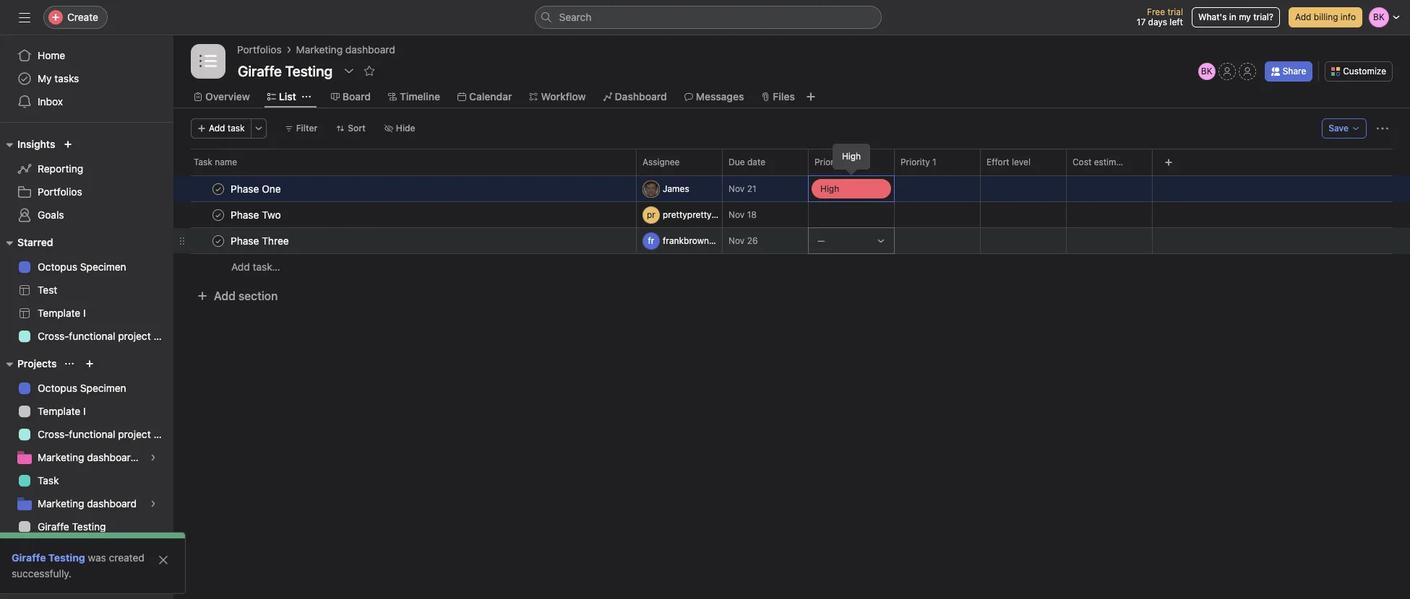 Task type: locate. For each thing, give the bounding box(es) containing it.
1 horizontal spatial — button
[[981, 176, 1066, 202]]

2 horizontal spatial —
[[990, 185, 996, 193]]

giraffe testing link up successfully.
[[12, 552, 85, 564]]

0 vertical spatial marketing dashboard link
[[296, 42, 395, 58]]

3 — text field from the top
[[1073, 236, 1152, 247]]

marketing dashboard link up add to starred image
[[296, 42, 395, 58]]

2 priority from the left
[[901, 157, 930, 168]]

— down priority 1
[[903, 185, 910, 193]]

free
[[1147, 7, 1165, 17]]

26
[[747, 236, 758, 246]]

1 horizontal spatial portfolios link
[[237, 42, 282, 58]]

row containing task name
[[173, 149, 1410, 176]]

1 vertical spatial show options image
[[1132, 158, 1141, 167]]

21
[[747, 184, 756, 194]]

task for task name
[[194, 157, 212, 168]]

octopus inside projects element
[[38, 382, 77, 395]]

insights element
[[0, 132, 173, 230]]

1 vertical spatial cross-functional project plan link
[[9, 424, 173, 447]]

task
[[194, 157, 212, 168], [38, 475, 59, 487]]

0 vertical spatial cross-functional project plan link
[[9, 325, 173, 348]]

— button
[[895, 176, 980, 202], [981, 176, 1066, 202]]

giraffe inside projects element
[[38, 521, 69, 533]]

1 template i from the top
[[38, 307, 86, 319]]

testing up was
[[72, 521, 106, 533]]

1 vertical spatial nov
[[729, 210, 745, 220]]

Phase Three text field
[[228, 234, 293, 248]]

0 horizontal spatial high
[[820, 183, 839, 194]]

octopus for starred
[[38, 261, 77, 273]]

0 vertical spatial giraffe
[[38, 521, 69, 533]]

list image
[[199, 53, 217, 70]]

1 specimen from the top
[[80, 261, 126, 273]]

sort button
[[330, 119, 372, 139]]

giraffe testing up successfully.
[[12, 552, 85, 564]]

0 vertical spatial project
[[118, 330, 151, 343]]

add
[[1295, 12, 1311, 22], [209, 123, 225, 134], [231, 261, 250, 273], [214, 290, 235, 303]]

successfully.
[[12, 568, 71, 580]]

octopus specimen link down new project or portfolio 'image'
[[9, 377, 165, 400]]

marketing inside marketing dashboards link
[[38, 452, 84, 464]]

plan inside starred element
[[154, 330, 173, 343]]

0 horizontal spatial marketing dashboard link
[[9, 493, 165, 516]]

cross-functional project plan inside starred element
[[38, 330, 173, 343]]

octopus up test
[[38, 261, 77, 273]]

cross-functional project plan up new project or portfolio 'image'
[[38, 330, 173, 343]]

1 vertical spatial portfolios
[[38, 186, 82, 198]]

template i link down test
[[9, 302, 165, 325]]

2 cross- from the top
[[38, 429, 69, 441]]

0 vertical spatial i
[[83, 307, 86, 319]]

plan
[[154, 330, 173, 343], [154, 429, 173, 441]]

1 completed checkbox from the top
[[210, 206, 227, 224]]

1 completed image from the top
[[210, 180, 227, 198]]

overview link
[[194, 89, 250, 105]]

2 octopus specimen link from the top
[[9, 377, 165, 400]]

completed image left the phase three text box
[[210, 232, 227, 250]]

0 vertical spatial testing
[[72, 521, 106, 533]]

goals link
[[9, 204, 165, 227]]

0 vertical spatial giraffe testing
[[38, 521, 106, 533]]

1 vertical spatial functional
[[69, 429, 115, 441]]

new project or portfolio image
[[86, 360, 94, 369]]

template i down test
[[38, 307, 86, 319]]

completed checkbox inside phase two 'cell'
[[210, 206, 227, 224]]

timeline link
[[388, 89, 440, 105]]

template down test
[[38, 307, 80, 319]]

add inside button
[[209, 123, 225, 134]]

was created successfully.
[[12, 552, 144, 580]]

marketing dashboard link
[[296, 42, 395, 58], [9, 493, 165, 516]]

hide
[[396, 123, 415, 134]]

2 octopus specimen from the top
[[38, 382, 126, 395]]

project down test link
[[118, 330, 151, 343]]

— text field
[[1073, 184, 1152, 195], [1073, 210, 1152, 221], [1073, 236, 1152, 247]]

add left task
[[209, 123, 225, 134]]

ja
[[647, 183, 656, 194]]

save
[[1329, 123, 1349, 134]]

2 completed checkbox from the top
[[210, 232, 227, 250]]

high inside dropdown button
[[820, 183, 839, 194]]

0 vertical spatial specimen
[[80, 261, 126, 273]]

portfolios down reporting in the left of the page
[[38, 186, 82, 198]]

Completed checkbox
[[210, 206, 227, 224], [210, 232, 227, 250]]

effort
[[987, 157, 1010, 168]]

high down high tooltip
[[820, 183, 839, 194]]

octopus specimen for test
[[38, 261, 126, 273]]

tab actions image
[[302, 93, 311, 101]]

octopus specimen for template i
[[38, 382, 126, 395]]

octopus for projects
[[38, 382, 77, 395]]

0 vertical spatial high
[[842, 151, 861, 162]]

1 functional from the top
[[69, 330, 115, 343]]

cross-functional project plan inside projects element
[[38, 429, 173, 441]]

show options, current sort, top image
[[65, 360, 74, 369]]

giraffe
[[38, 521, 69, 533], [12, 552, 46, 564]]

2 specimen from the top
[[80, 382, 126, 395]]

1 octopus specimen from the top
[[38, 261, 126, 273]]

cross-functional project plan link up "marketing dashboards"
[[9, 424, 173, 447]]

marketing up tab actions "icon"
[[296, 43, 343, 56]]

high for high dropdown button
[[820, 183, 839, 194]]

giraffe testing link
[[9, 516, 165, 539], [12, 552, 85, 564]]

1 octopus from the top
[[38, 261, 77, 273]]

0 vertical spatial functional
[[69, 330, 115, 343]]

task inside row
[[194, 157, 212, 168]]

dashboard up add to starred image
[[345, 43, 395, 56]]

completed image for fr
[[210, 232, 227, 250]]

testing
[[72, 521, 106, 533], [48, 552, 85, 564]]

marketing dashboard down task link
[[38, 498, 137, 510]]

task left 'name'
[[194, 157, 212, 168]]

completed checkbox down completed checkbox
[[210, 206, 227, 224]]

octopus specimen link
[[9, 256, 165, 279], [9, 377, 165, 400]]

1 horizontal spatial —
[[903, 185, 910, 193]]

add inside row
[[231, 261, 250, 273]]

1 horizontal spatial marketing dashboard
[[296, 43, 395, 56]]

i inside projects element
[[83, 405, 86, 418]]

cross- inside starred element
[[38, 330, 69, 343]]

template i inside starred element
[[38, 307, 86, 319]]

nov for nov 18
[[729, 210, 745, 220]]

1 horizontal spatial task
[[194, 157, 212, 168]]

1 vertical spatial completed checkbox
[[210, 232, 227, 250]]

0 vertical spatial nov
[[729, 184, 745, 194]]

1 project from the top
[[118, 330, 151, 343]]

completed image down completed checkbox
[[210, 206, 227, 224]]

1 vertical spatial template i
[[38, 405, 86, 418]]

octopus specimen up test link
[[38, 261, 126, 273]]

1 priority from the left
[[815, 157, 844, 168]]

add task… row
[[173, 254, 1410, 280]]

row containing pr
[[173, 202, 1410, 228]]

task down marketing dashboards link
[[38, 475, 59, 487]]

1 vertical spatial cross-functional project plan
[[38, 429, 173, 441]]

portfolios up "list" link
[[237, 43, 282, 56]]

add left 'billing' at the right of the page
[[1295, 12, 1311, 22]]

1 vertical spatial task
[[38, 475, 59, 487]]

nov for nov 26
[[729, 236, 745, 246]]

Completed checkbox
[[210, 180, 227, 198]]

1 horizontal spatial dashboard
[[345, 43, 395, 56]]

3 completed image from the top
[[210, 232, 227, 250]]

1 vertical spatial template
[[38, 405, 80, 418]]

1 — text field from the top
[[1073, 184, 1152, 195]]

— inside popup button
[[817, 235, 825, 246]]

1 horizontal spatial priority
[[901, 157, 930, 168]]

add billing info button
[[1289, 7, 1362, 27]]

cross- up projects
[[38, 330, 69, 343]]

octopus down show options, current sort, top image
[[38, 382, 77, 395]]

priority
[[815, 157, 844, 168], [901, 157, 930, 168]]

task name
[[194, 157, 237, 168]]

2 cross-functional project plan from the top
[[38, 429, 173, 441]]

— for — popup button
[[817, 235, 825, 246]]

nov 18
[[729, 210, 757, 220]]

specimen down new project or portfolio 'image'
[[80, 382, 126, 395]]

template i link
[[9, 302, 165, 325], [9, 400, 165, 424]]

octopus specimen down new project or portfolio 'image'
[[38, 382, 126, 395]]

0 vertical spatial marketing dashboard
[[296, 43, 395, 56]]

cost
[[1073, 157, 1092, 168]]

dashboard down task link
[[87, 498, 137, 510]]

messages link
[[684, 89, 744, 105]]

marketing up task link
[[38, 452, 84, 464]]

1 vertical spatial project
[[118, 429, 151, 441]]

project up the see details, marketing dashboards 'icon'
[[118, 429, 151, 441]]

1
[[932, 157, 936, 168]]

completed image inside phase three cell
[[210, 232, 227, 250]]

0 horizontal spatial —
[[817, 235, 825, 246]]

priority up high dropdown button
[[815, 157, 844, 168]]

task…
[[253, 261, 280, 273]]

what's in my trial?
[[1198, 12, 1274, 22]]

1 vertical spatial specimen
[[80, 382, 126, 395]]

1 octopus specimen link from the top
[[9, 256, 165, 279]]

— button down level
[[981, 176, 1066, 202]]

2 vertical spatial nov
[[729, 236, 745, 246]]

0 horizontal spatial marketing dashboard
[[38, 498, 137, 510]]

high button
[[809, 176, 894, 202]]

invite
[[41, 575, 67, 587]]

0 vertical spatial — text field
[[1073, 184, 1152, 195]]

0 vertical spatial octopus
[[38, 261, 77, 273]]

2 functional from the top
[[69, 429, 115, 441]]

cross- inside projects element
[[38, 429, 69, 441]]

0 vertical spatial task
[[194, 157, 212, 168]]

inbox link
[[9, 90, 165, 113]]

template inside starred element
[[38, 307, 80, 319]]

completed image for ja
[[210, 180, 227, 198]]

1 cross-functional project plan from the top
[[38, 330, 173, 343]]

0 horizontal spatial portfolios
[[38, 186, 82, 198]]

global element
[[0, 35, 173, 122]]

1 vertical spatial octopus specimen
[[38, 382, 126, 395]]

—
[[903, 185, 910, 193], [990, 185, 996, 193], [817, 235, 825, 246]]

plan inside projects element
[[154, 429, 173, 441]]

inbox
[[38, 95, 63, 108]]

portfolios link up "list" link
[[237, 42, 282, 58]]

1 vertical spatial giraffe
[[12, 552, 46, 564]]

add tab image
[[805, 91, 817, 103]]

— up 'add task…' row
[[817, 235, 825, 246]]

marketing dashboard link down marketing dashboards link
[[9, 493, 165, 516]]

functional up "marketing dashboards"
[[69, 429, 115, 441]]

projects element
[[0, 351, 173, 542]]

1 vertical spatial i
[[83, 405, 86, 418]]

filter
[[296, 123, 318, 134]]

cross-functional project plan link up new project or portfolio 'image'
[[9, 325, 173, 348]]

create button
[[43, 6, 108, 29]]

0 horizontal spatial task
[[38, 475, 59, 487]]

1 vertical spatial plan
[[154, 429, 173, 441]]

1 template from the top
[[38, 307, 80, 319]]

cross- up marketing dashboards link
[[38, 429, 69, 441]]

fr
[[648, 235, 654, 246]]

1 plan from the top
[[154, 330, 173, 343]]

show options image left add to starred image
[[343, 65, 355, 77]]

0 horizontal spatial priority
[[815, 157, 844, 168]]

reporting
[[38, 163, 83, 175]]

octopus specimen
[[38, 261, 126, 273], [38, 382, 126, 395]]

completed image down task name
[[210, 180, 227, 198]]

functional inside projects element
[[69, 429, 115, 441]]

template inside projects element
[[38, 405, 80, 418]]

3 nov from the top
[[729, 236, 745, 246]]

0 vertical spatial octopus specimen link
[[9, 256, 165, 279]]

functional up new project or portfolio 'image'
[[69, 330, 115, 343]]

i
[[83, 307, 86, 319], [83, 405, 86, 418]]

0 vertical spatial portfolios link
[[237, 42, 282, 58]]

testing up invite
[[48, 552, 85, 564]]

timeline
[[400, 90, 440, 103]]

info
[[1341, 12, 1356, 22]]

1 horizontal spatial marketing dashboard link
[[296, 42, 395, 58]]

dashboard inside projects element
[[87, 498, 137, 510]]

2 template i from the top
[[38, 405, 86, 418]]

starred element
[[0, 230, 173, 351]]

template i
[[38, 307, 86, 319], [38, 405, 86, 418]]

task for task
[[38, 475, 59, 487]]

1 vertical spatial template i link
[[9, 400, 165, 424]]

search
[[559, 11, 592, 23]]

i down test link
[[83, 307, 86, 319]]

search button
[[535, 6, 881, 29]]

giraffe testing
[[38, 521, 106, 533], [12, 552, 85, 564]]

octopus specimen inside projects element
[[38, 382, 126, 395]]

octopus specimen inside starred element
[[38, 261, 126, 273]]

high
[[842, 151, 861, 162], [820, 183, 839, 194]]

octopus specimen link for test
[[9, 256, 165, 279]]

testing inside projects element
[[72, 521, 106, 533]]

home link
[[9, 44, 165, 67]]

marketing dashboard up add to starred image
[[296, 43, 395, 56]]

specimen up test link
[[80, 261, 126, 273]]

0 vertical spatial template i
[[38, 307, 86, 319]]

row
[[173, 149, 1410, 176], [191, 175, 1393, 176], [173, 176, 1410, 202], [173, 202, 1410, 228], [173, 228, 1410, 254]]

— down the effort
[[990, 185, 996, 193]]

specimen inside projects element
[[80, 382, 126, 395]]

marketing down task link
[[38, 498, 84, 510]]

octopus specimen link inside projects element
[[9, 377, 165, 400]]

pr
[[647, 209, 656, 220]]

project
[[118, 330, 151, 343], [118, 429, 151, 441]]

dashboard
[[615, 90, 667, 103]]

specimen inside starred element
[[80, 261, 126, 273]]

add left task…
[[231, 261, 250, 273]]

0 horizontal spatial portfolios link
[[9, 181, 165, 204]]

1 vertical spatial octopus specimen link
[[9, 377, 165, 400]]

0 vertical spatial completed checkbox
[[210, 206, 227, 224]]

octopus inside starred element
[[38, 261, 77, 273]]

2 nov from the top
[[729, 210, 745, 220]]

assignee
[[643, 157, 680, 168]]

2 template from the top
[[38, 405, 80, 418]]

giraffe testing link up was
[[9, 516, 165, 539]]

1 cross- from the top
[[38, 330, 69, 343]]

2 i from the top
[[83, 405, 86, 418]]

1 vertical spatial high
[[820, 183, 839, 194]]

specimen for template i
[[80, 382, 126, 395]]

nov
[[729, 184, 745, 194], [729, 210, 745, 220], [729, 236, 745, 246]]

dashboard
[[345, 43, 395, 56], [87, 498, 137, 510]]

Phase Two text field
[[228, 208, 285, 222]]

1 vertical spatial completed image
[[210, 206, 227, 224]]

i up "marketing dashboards"
[[83, 405, 86, 418]]

free trial 17 days left
[[1137, 7, 1183, 27]]

template down show options, current sort, top image
[[38, 405, 80, 418]]

completed checkbox left the phase three text box
[[210, 232, 227, 250]]

— button down 1
[[895, 176, 980, 202]]

None text field
[[234, 58, 336, 84]]

priority left 1
[[901, 157, 930, 168]]

1 vertical spatial cross-
[[38, 429, 69, 441]]

high for high tooltip
[[842, 151, 861, 162]]

nov left the 26
[[729, 236, 745, 246]]

customize button
[[1325, 61, 1393, 82]]

completed image
[[210, 180, 227, 198], [210, 206, 227, 224], [210, 232, 227, 250]]

0 vertical spatial cross-functional project plan
[[38, 330, 173, 343]]

1 i from the top
[[83, 307, 86, 319]]

1 vertical spatial marketing dashboard
[[38, 498, 137, 510]]

completed checkbox inside phase three cell
[[210, 232, 227, 250]]

create
[[67, 11, 98, 23]]

workflow
[[541, 90, 586, 103]]

portfolios link
[[237, 42, 282, 58], [9, 181, 165, 204]]

completed image inside phase two 'cell'
[[210, 206, 227, 224]]

show options image inside row
[[1132, 158, 1141, 167]]

2 octopus from the top
[[38, 382, 77, 395]]

giraffe testing up was created successfully.
[[38, 521, 106, 533]]

0 horizontal spatial — button
[[895, 176, 980, 202]]

cross-functional project plan up dashboards
[[38, 429, 173, 441]]

reporting link
[[9, 158, 165, 181]]

nov left 21
[[729, 184, 745, 194]]

giraffe up successfully.
[[12, 552, 46, 564]]

template for second template i link from the top of the page
[[38, 405, 80, 418]]

add billing info
[[1295, 12, 1356, 22]]

1 vertical spatial — text field
[[1073, 210, 1152, 221]]

1 horizontal spatial portfolios
[[237, 43, 282, 56]]

0 vertical spatial cross-
[[38, 330, 69, 343]]

2 vertical spatial completed image
[[210, 232, 227, 250]]

marketing
[[296, 43, 343, 56], [38, 452, 84, 464], [38, 498, 84, 510]]

show options image
[[343, 65, 355, 77], [1132, 158, 1141, 167]]

2 completed image from the top
[[210, 206, 227, 224]]

high inside tooltip
[[842, 151, 861, 162]]

test link
[[9, 279, 165, 302]]

see details, marketing dashboard image
[[149, 500, 158, 509]]

starred button
[[0, 234, 53, 252]]

octopus specimen link up test
[[9, 256, 165, 279]]

high up high dropdown button
[[842, 151, 861, 162]]

1 vertical spatial dashboard
[[87, 498, 137, 510]]

1 vertical spatial octopus
[[38, 382, 77, 395]]

0 vertical spatial template
[[38, 307, 80, 319]]

0 vertical spatial template i link
[[9, 302, 165, 325]]

1 horizontal spatial high
[[842, 151, 861, 162]]

days
[[1148, 17, 1167, 27]]

octopus specimen link inside starred element
[[9, 256, 165, 279]]

0 horizontal spatial show options image
[[343, 65, 355, 77]]

0 vertical spatial completed image
[[210, 180, 227, 198]]

portfolios link down reporting in the left of the page
[[9, 181, 165, 204]]

0 vertical spatial octopus specimen
[[38, 261, 126, 273]]

2 vertical spatial — text field
[[1073, 236, 1152, 247]]

nov left 18
[[729, 210, 745, 220]]

0 vertical spatial portfolios
[[237, 43, 282, 56]]

completed image for pr
[[210, 206, 227, 224]]

task inside projects element
[[38, 475, 59, 487]]

nov 26
[[729, 236, 758, 246]]

row containing ja
[[173, 176, 1410, 202]]

2 vertical spatial marketing
[[38, 498, 84, 510]]

priority for priority
[[815, 157, 844, 168]]

1 vertical spatial marketing
[[38, 452, 84, 464]]

2 plan from the top
[[154, 429, 173, 441]]

1 nov from the top
[[729, 184, 745, 194]]

0 horizontal spatial dashboard
[[87, 498, 137, 510]]

giraffe up "team"
[[38, 521, 69, 533]]

add to starred image
[[364, 65, 375, 77]]

completed image inside phase one "cell"
[[210, 180, 227, 198]]

template i down show options, current sort, top image
[[38, 405, 86, 418]]

1 horizontal spatial show options image
[[1132, 158, 1141, 167]]

add left section
[[214, 290, 235, 303]]

0 vertical spatial plan
[[154, 330, 173, 343]]

template i link up "marketing dashboards"
[[9, 400, 165, 424]]

show options image right estimate
[[1132, 158, 1141, 167]]

see details, marketing dashboards image
[[149, 454, 158, 463]]



Task type: describe. For each thing, give the bounding box(es) containing it.
Phase One text field
[[228, 182, 285, 196]]

phase two cell
[[173, 202, 637, 228]]

specimen for test
[[80, 261, 126, 273]]

2 cross-functional project plan link from the top
[[9, 424, 173, 447]]

name
[[215, 157, 237, 168]]

— for 2nd — dropdown button from right
[[903, 185, 910, 193]]

more actions image
[[1377, 123, 1388, 134]]

phase one cell
[[173, 176, 637, 202]]

new image
[[64, 140, 73, 149]]

1 vertical spatial testing
[[48, 552, 85, 564]]

my tasks link
[[9, 67, 165, 90]]

add for add section
[[214, 290, 235, 303]]

my tasks
[[38, 72, 79, 85]]

trial?
[[1253, 12, 1274, 22]]

board link
[[331, 89, 371, 105]]

messages
[[696, 90, 744, 103]]

workflow link
[[529, 89, 586, 105]]

trial
[[1168, 7, 1183, 17]]

marketing dashboard inside projects element
[[38, 498, 137, 510]]

search list box
[[535, 6, 881, 29]]

invite button
[[14, 568, 76, 594]]

what's in my trial? button
[[1192, 7, 1280, 27]]

0 vertical spatial show options image
[[343, 65, 355, 77]]

effort level
[[987, 157, 1031, 168]]

task
[[228, 123, 245, 134]]

high tooltip
[[833, 145, 870, 173]]

estimate
[[1094, 157, 1129, 168]]

add section button
[[191, 283, 284, 309]]

— text field for —
[[1073, 236, 1152, 247]]

starred
[[17, 236, 53, 249]]

files link
[[761, 89, 795, 105]]

james
[[663, 183, 689, 194]]

header untitled section tree grid
[[173, 176, 1410, 280]]

completed checkbox for pr
[[210, 206, 227, 224]]

— for 2nd — dropdown button from the left
[[990, 185, 996, 193]]

save button
[[1322, 119, 1367, 139]]

phase three cell
[[173, 228, 637, 254]]

what's
[[1198, 12, 1227, 22]]

giraffe testing inside projects element
[[38, 521, 106, 533]]

share button
[[1265, 61, 1313, 82]]

project inside starred element
[[118, 330, 151, 343]]

marketing dashboards link
[[9, 447, 165, 470]]

bk
[[1201, 66, 1213, 77]]

2 — text field from the top
[[1073, 210, 1152, 221]]

share
[[1283, 66, 1306, 77]]

— text field for high
[[1073, 184, 1152, 195]]

0 vertical spatial marketing
[[296, 43, 343, 56]]

add task… button
[[231, 259, 280, 275]]

section
[[238, 290, 278, 303]]

portfolios inside the insights element
[[38, 186, 82, 198]]

1 vertical spatial portfolios link
[[9, 181, 165, 204]]

in
[[1229, 12, 1237, 22]]

add task…
[[231, 261, 280, 273]]

tasks
[[54, 72, 79, 85]]

— button
[[809, 228, 894, 254]]

my
[[1239, 12, 1251, 22]]

2 project from the top
[[118, 429, 151, 441]]

due date
[[729, 157, 765, 168]]

files
[[773, 90, 795, 103]]

marketing dashboards
[[38, 452, 142, 464]]

calendar link
[[457, 89, 512, 105]]

add field image
[[1164, 158, 1173, 167]]

home
[[38, 49, 65, 61]]

test
[[38, 284, 57, 296]]

insights
[[17, 138, 55, 150]]

18
[[747, 210, 757, 220]]

more actions image
[[254, 124, 263, 133]]

priority for priority 1
[[901, 157, 930, 168]]

cross-functional project plan for 1st cross-functional project plan link from the top of the page
[[38, 330, 173, 343]]

goals
[[38, 209, 64, 221]]

was
[[88, 552, 106, 564]]

bk button
[[1198, 63, 1216, 80]]

task link
[[9, 470, 165, 493]]

team button
[[0, 546, 43, 564]]

filter button
[[278, 119, 324, 139]]

pr button
[[643, 206, 719, 224]]

marketing for see details, marketing dashboard icon
[[38, 498, 84, 510]]

i inside starred element
[[83, 307, 86, 319]]

close image
[[158, 555, 169, 567]]

2 template i link from the top
[[9, 400, 165, 424]]

dashboard link
[[603, 89, 667, 105]]

hide sidebar image
[[19, 12, 30, 23]]

1 vertical spatial marketing dashboard link
[[9, 493, 165, 516]]

nov for nov 21
[[729, 184, 745, 194]]

add for add billing info
[[1295, 12, 1311, 22]]

priority 1
[[901, 157, 936, 168]]

team
[[17, 549, 43, 561]]

add for add task…
[[231, 261, 250, 273]]

octopus specimen link for template i
[[9, 377, 165, 400]]

fr button
[[643, 232, 719, 250]]

left
[[1170, 17, 1183, 27]]

row containing fr
[[173, 228, 1410, 254]]

add task
[[209, 123, 245, 134]]

17
[[1137, 17, 1146, 27]]

list
[[279, 90, 296, 103]]

plan for first cross-functional project plan link from the bottom
[[154, 429, 173, 441]]

add section
[[214, 290, 278, 303]]

plan for 1st cross-functional project plan link from the top of the page
[[154, 330, 173, 343]]

board
[[342, 90, 371, 103]]

0 vertical spatial dashboard
[[345, 43, 395, 56]]

template i inside projects element
[[38, 405, 86, 418]]

due
[[729, 157, 745, 168]]

1 cross-functional project plan link from the top
[[9, 325, 173, 348]]

hide button
[[378, 119, 422, 139]]

1 template i link from the top
[[9, 302, 165, 325]]

1 — button from the left
[[895, 176, 980, 202]]

2 — button from the left
[[981, 176, 1066, 202]]

template for 1st template i link from the top
[[38, 307, 80, 319]]

cross-functional project plan for first cross-functional project plan link from the bottom
[[38, 429, 173, 441]]

nov 21
[[729, 184, 756, 194]]

1 vertical spatial giraffe testing link
[[12, 552, 85, 564]]

dashboards
[[87, 452, 142, 464]]

overview
[[205, 90, 250, 103]]

cross- for 1st cross-functional project plan link from the top of the page
[[38, 330, 69, 343]]

functional inside starred element
[[69, 330, 115, 343]]

insights button
[[0, 136, 55, 153]]

created
[[109, 552, 144, 564]]

calendar
[[469, 90, 512, 103]]

cross- for first cross-functional project plan link from the bottom
[[38, 429, 69, 441]]

projects
[[17, 358, 57, 370]]

completed checkbox for fr
[[210, 232, 227, 250]]

add for add task
[[209, 123, 225, 134]]

cost estimate
[[1073, 157, 1129, 168]]

level
[[1012, 157, 1031, 168]]

marketing for the see details, marketing dashboards 'icon'
[[38, 452, 84, 464]]

0 vertical spatial giraffe testing link
[[9, 516, 165, 539]]

1 vertical spatial giraffe testing
[[12, 552, 85, 564]]

billing
[[1314, 12, 1338, 22]]

my
[[38, 72, 52, 85]]



Task type: vqa. For each thing, say whether or not it's contained in the screenshot.
New insights icon
no



